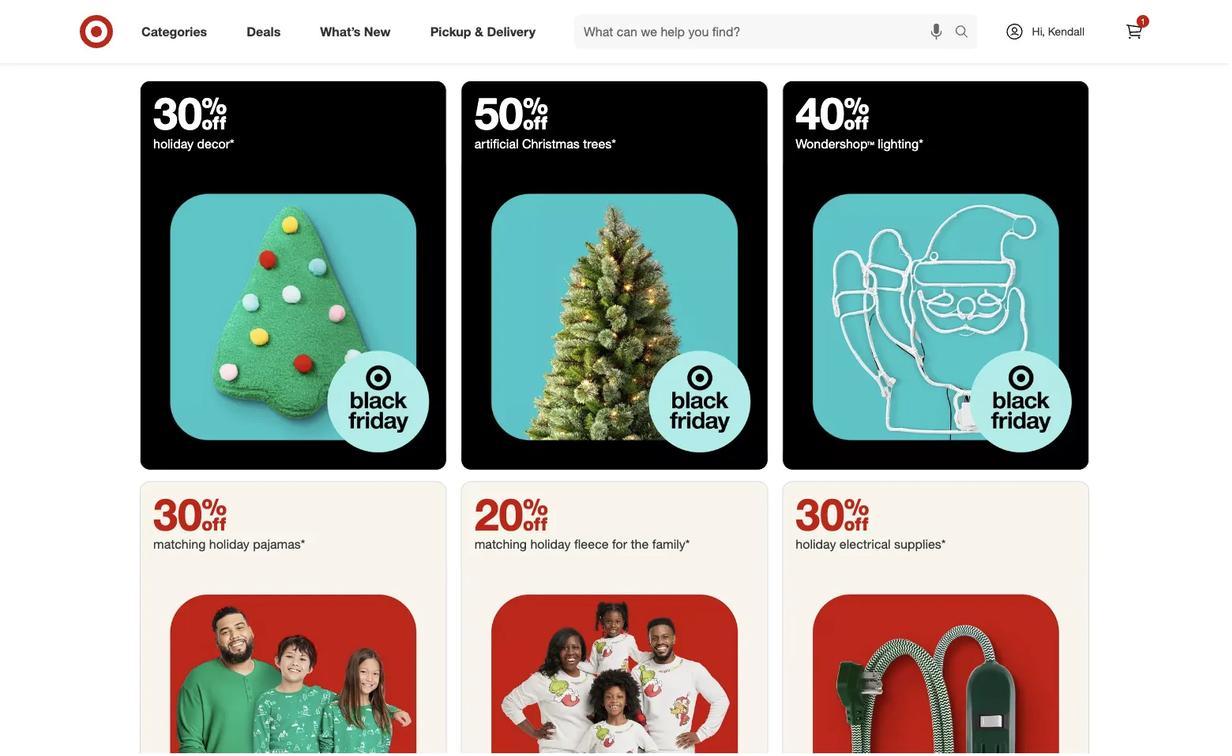 Task type: vqa. For each thing, say whether or not it's contained in the screenshot.
Eliminates
no



Task type: locate. For each thing, give the bounding box(es) containing it.
christmas inside christmas indoor decor link
[[636, 47, 687, 61]]

holiday inside 30 holiday electrical supplies*
[[796, 537, 837, 553]]

matching inside 20 matching holiday fleece for the family*
[[475, 537, 527, 553]]

holiday
[[153, 136, 194, 151], [209, 537, 250, 553], [531, 537, 571, 553], [796, 537, 837, 553]]

decor right outdoor
[[891, 47, 921, 61]]

decor
[[725, 47, 755, 61], [891, 47, 921, 61]]

christmas inside christmas wreaths link
[[972, 47, 1022, 61]]

wondershop
[[796, 136, 868, 151]]

lighting*
[[878, 136, 924, 151]]

the
[[631, 537, 649, 553]]

What can we help you find? suggestions appear below search field
[[575, 14, 959, 49]]

deals link
[[233, 14, 301, 49]]

christmas for christmas wreaths
[[972, 47, 1022, 61]]

pickup
[[430, 24, 471, 39]]

2 matching from the left
[[475, 537, 527, 553]]

fleece
[[575, 537, 609, 553]]

matching inside 30 matching holiday pajamas*
[[153, 537, 206, 553]]

holiday inside 20 matching holiday fleece for the family*
[[531, 537, 571, 553]]

holiday inside the 30 holiday decor*
[[153, 136, 194, 151]]

what's new link
[[307, 14, 411, 49]]

2 decor from the left
[[891, 47, 921, 61]]

holiday left pajamas*
[[209, 537, 250, 553]]

christmas for christmas ornaments
[[480, 47, 530, 61]]

kendall
[[1049, 25, 1085, 38]]

holiday left fleece
[[531, 537, 571, 553]]

holiday left electrical
[[796, 537, 837, 553]]

0 horizontal spatial matching
[[153, 537, 206, 553]]

supplies*
[[895, 537, 946, 553]]

christmas left indoor
[[636, 47, 687, 61]]

target black friday image for 40
[[784, 164, 1089, 470]]

30 inside 30 matching holiday pajamas*
[[153, 487, 227, 541]]

3 target black friday image from the left
[[462, 164, 768, 470]]

2 horizontal spatial target black friday image
[[784, 164, 1089, 470]]

christmas indoor decor link
[[615, 0, 776, 62]]

christmas down delivery
[[480, 47, 530, 61]]

christmas left outdoor
[[793, 47, 844, 61]]

christmas left trees*
[[522, 136, 580, 151]]

search button
[[948, 14, 986, 52]]

christmas inside 50 artificial christmas trees*
[[522, 136, 580, 151]]

50
[[475, 86, 549, 140]]

family*
[[653, 537, 690, 553]]

ornaments
[[533, 47, 588, 61]]

2 target black friday image from the left
[[141, 164, 446, 470]]

30 holiday decor*
[[153, 86, 235, 151]]

christmas wreaths
[[972, 47, 1066, 61]]

delivery
[[487, 24, 536, 39]]

christmas
[[480, 47, 530, 61], [636, 47, 687, 61], [793, 47, 844, 61], [972, 47, 1022, 61], [522, 136, 580, 151]]

1 decor from the left
[[725, 47, 755, 61]]

search
[[948, 25, 986, 41]]

holiday left decor*
[[153, 136, 194, 151]]

christmas for christmas outdoor decor
[[793, 47, 844, 61]]

what's
[[320, 24, 361, 39]]

decor for christmas indoor decor
[[725, 47, 755, 61]]

1 horizontal spatial matching
[[475, 537, 527, 553]]

30 inside the 30 holiday decor*
[[153, 86, 227, 140]]

1 matching from the left
[[153, 537, 206, 553]]

hi, kendall
[[1033, 25, 1085, 38]]

1 horizontal spatial decor
[[891, 47, 921, 61]]

0 horizontal spatial target black friday image
[[141, 164, 446, 470]]

0 horizontal spatial decor
[[725, 47, 755, 61]]

hi,
[[1033, 25, 1046, 38]]

™
[[868, 136, 875, 151]]

30
[[153, 86, 227, 140], [153, 487, 227, 541], [796, 487, 870, 541]]

for
[[613, 537, 628, 553]]

christmas inside christmas outdoor decor link
[[793, 47, 844, 61]]

deals
[[247, 24, 281, 39]]

decor right indoor
[[725, 47, 755, 61]]

30 for 50
[[153, 86, 227, 140]]

1 horizontal spatial target black friday image
[[462, 164, 768, 470]]

electrical
[[840, 537, 891, 553]]

holiday inside 30 matching holiday pajamas*
[[209, 537, 250, 553]]

&
[[475, 24, 484, 39]]

1 target black friday image from the left
[[784, 164, 1089, 470]]

christmas wreaths link
[[938, 0, 1099, 62]]

christmas down search
[[972, 47, 1022, 61]]

what's new
[[320, 24, 391, 39]]

20
[[475, 487, 549, 541]]

categories link
[[128, 14, 227, 49]]

target black friday image
[[784, 164, 1089, 470], [141, 164, 446, 470], [462, 164, 768, 470]]

christmas outdoor decor
[[793, 47, 921, 61]]

wreaths
[[1025, 47, 1066, 61]]

matching
[[153, 537, 206, 553], [475, 537, 527, 553]]



Task type: describe. For each thing, give the bounding box(es) containing it.
matching for 20
[[475, 537, 527, 553]]

40 wondershop ™ lighting*
[[796, 86, 924, 151]]

30 inside 30 holiday electrical supplies*
[[796, 487, 870, 541]]

artificial
[[475, 136, 519, 151]]

christmas for christmas indoor decor
[[636, 47, 687, 61]]

30 for 20
[[153, 487, 227, 541]]

outdoor
[[847, 47, 888, 61]]

30 holiday electrical supplies*
[[796, 487, 946, 553]]

decor*
[[197, 136, 235, 151]]

pickup & delivery link
[[417, 14, 556, 49]]

indoor
[[690, 47, 722, 61]]

trees*
[[584, 136, 616, 151]]

christmas indoor decor
[[636, 47, 755, 61]]

20 matching holiday fleece for the family*
[[475, 487, 694, 553]]

30 matching holiday pajamas*
[[153, 487, 305, 553]]

christmas outdoor decor link
[[776, 0, 938, 62]]

1 link
[[1118, 14, 1152, 49]]

target black friday image for 30
[[141, 164, 446, 470]]

decor for christmas outdoor decor
[[891, 47, 921, 61]]

pickup & delivery
[[430, 24, 536, 39]]

target black friday image for 50
[[462, 164, 768, 470]]

1
[[1141, 16, 1146, 26]]

categories
[[141, 24, 207, 39]]

christmas ornaments
[[480, 47, 588, 61]]

pajamas*
[[253, 537, 305, 553]]

christmas ornaments link
[[453, 0, 615, 62]]

50 artificial christmas trees*
[[475, 86, 616, 151]]

matching for 30
[[153, 537, 206, 553]]

new
[[364, 24, 391, 39]]

40
[[796, 86, 870, 140]]



